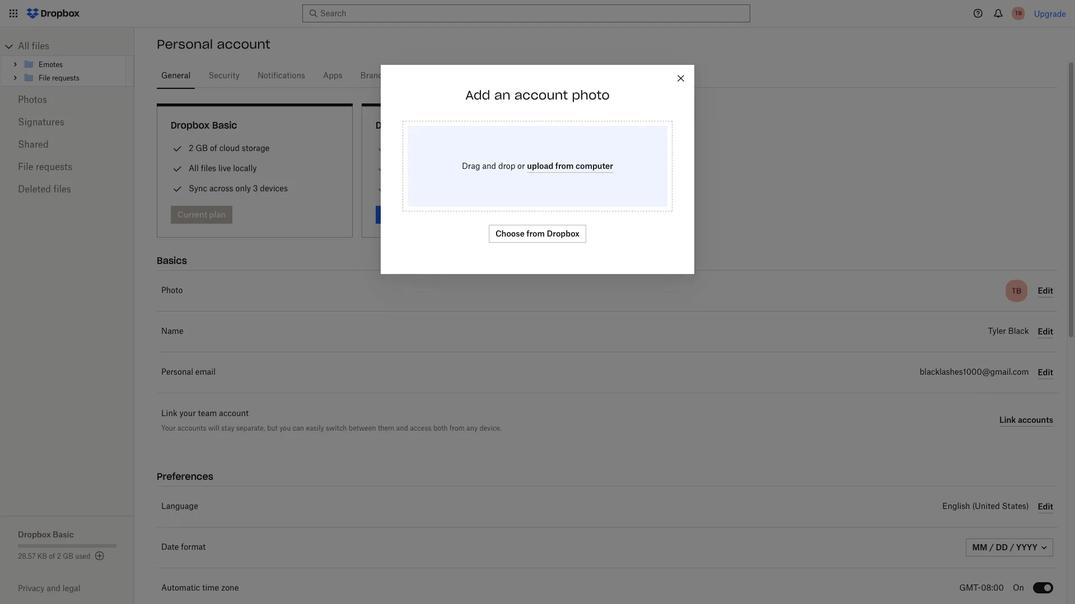 Task type: locate. For each thing, give the bounding box(es) containing it.
on
[[1013, 585, 1025, 593]]

from inside button
[[527, 229, 545, 239]]

basic
[[212, 120, 237, 131], [53, 530, 74, 540]]

of left the cloud
[[210, 143, 217, 153]]

1 vertical spatial all
[[189, 164, 199, 173]]

1 horizontal spatial 2
[[189, 143, 194, 153]]

all up sync
[[189, 164, 199, 173]]

0 vertical spatial all
[[18, 42, 29, 51]]

files down (2,000
[[422, 164, 438, 173]]

1 vertical spatial basic
[[53, 530, 74, 540]]

0 horizontal spatial all
[[18, 42, 29, 51]]

gmt-08:00
[[960, 585, 1004, 593]]

locally
[[233, 164, 257, 173]]

1 vertical spatial personal
[[161, 369, 193, 377]]

of
[[210, 143, 217, 153], [458, 143, 465, 153], [49, 554, 55, 561]]

2 up all files live locally
[[189, 143, 194, 153]]

0 horizontal spatial gb
[[63, 554, 73, 561]]

0 vertical spatial dropbox basic
[[171, 120, 237, 131]]

security tab
[[204, 63, 244, 90]]

1 horizontal spatial gb
[[196, 143, 208, 153]]

account right an at the top left
[[515, 87, 568, 103]]

file requests link
[[18, 156, 117, 179]]

and down access files across all your devices
[[456, 184, 470, 193]]

1 horizontal spatial dropbox basic
[[171, 120, 237, 131]]

dropbox basic up kb
[[18, 530, 74, 540]]

1 horizontal spatial basic
[[212, 120, 237, 131]]

dropbox plus
[[376, 120, 436, 131]]

all
[[18, 42, 29, 51], [189, 164, 199, 173]]

of right "gb)"
[[458, 143, 465, 153]]

your accounts will stay separate, but you can easily switch between them and access both from any device.
[[161, 425, 502, 433]]

used
[[75, 554, 90, 561]]

files down file requests link
[[53, 185, 71, 194]]

1 vertical spatial across
[[209, 184, 233, 193]]

accounts
[[178, 425, 206, 433]]

0 vertical spatial and
[[456, 184, 470, 193]]

files inside tree
[[32, 42, 49, 51]]

preferences
[[157, 472, 213, 483]]

3
[[253, 184, 258, 193]]

personal for personal account
[[157, 36, 213, 52]]

day
[[407, 184, 420, 193]]

0 vertical spatial across
[[440, 164, 464, 173]]

from
[[527, 229, 545, 239], [450, 425, 465, 433]]

photo
[[161, 287, 183, 295]]

of right kb
[[49, 554, 55, 561]]

account inside dialog
[[515, 87, 568, 103]]

of for 2 gb of cloud storage
[[210, 143, 217, 153]]

1 recommended image from the top
[[376, 162, 389, 176]]

all for all files live locally
[[189, 164, 199, 173]]

all inside tree
[[18, 42, 29, 51]]

0 horizontal spatial of
[[49, 554, 55, 561]]

1 horizontal spatial all
[[189, 164, 199, 173]]

and
[[456, 184, 470, 193], [396, 425, 408, 433], [47, 584, 60, 594]]

all down dropbox logo - go to the homepage
[[18, 42, 29, 51]]

choose from dropbox
[[496, 229, 580, 239]]

all files live locally
[[189, 164, 257, 173]]

files
[[32, 42, 49, 51], [201, 164, 216, 173], [422, 164, 438, 173], [53, 185, 71, 194]]

basic up 28.57 kb of 2 gb used
[[53, 530, 74, 540]]

notifications tab
[[253, 63, 310, 90]]

account
[[217, 36, 270, 52], [515, 87, 568, 103], [219, 411, 249, 418]]

photos
[[18, 96, 47, 105]]

recommended image for access
[[376, 162, 389, 176]]

and right them on the left of the page
[[396, 425, 408, 433]]

1 vertical spatial account
[[515, 87, 568, 103]]

recommended image
[[376, 162, 389, 176], [376, 183, 389, 196]]

2 left "tb"
[[394, 143, 399, 153]]

basics
[[157, 255, 187, 267]]

branding tab
[[356, 63, 399, 90]]

0 vertical spatial recommended image
[[376, 162, 389, 176]]

add an account photo dialog
[[381, 65, 695, 274]]

(united
[[973, 504, 1000, 511]]

30-day recovery and version history
[[394, 184, 526, 193]]

basic up 2 gb of cloud storage
[[212, 120, 237, 131]]

live
[[218, 164, 231, 173]]

time
[[202, 585, 219, 593]]

28.57 kb of 2 gb used
[[18, 554, 90, 561]]

get more space image
[[93, 550, 106, 564]]

personal up general
[[157, 36, 213, 52]]

file
[[18, 163, 33, 172]]

will
[[208, 425, 219, 433]]

your right all
[[477, 164, 493, 173]]

recommended image left the 30-
[[376, 183, 389, 196]]

gb left the cloud
[[196, 143, 208, 153]]

2 recommended image from the top
[[376, 183, 389, 196]]

files left live
[[201, 164, 216, 173]]

2 for dropbox basic
[[189, 143, 194, 153]]

gb left used
[[63, 554, 73, 561]]

dropbox up 28.57
[[18, 530, 51, 540]]

1 vertical spatial dropbox basic
[[18, 530, 74, 540]]

format
[[181, 544, 206, 552]]

1 vertical spatial and
[[396, 425, 408, 433]]

1 horizontal spatial from
[[527, 229, 545, 239]]

kb
[[37, 554, 47, 561]]

0 horizontal spatial across
[[209, 184, 233, 193]]

2 vertical spatial account
[[219, 411, 249, 418]]

history
[[501, 184, 526, 193]]

only
[[236, 184, 251, 193]]

across
[[440, 164, 464, 173], [209, 184, 233, 193]]

and left legal
[[47, 584, 60, 594]]

black
[[1009, 328, 1029, 336]]

0 horizontal spatial 2
[[57, 554, 61, 561]]

2 for dropbox plus
[[394, 143, 399, 153]]

personal left email
[[161, 369, 193, 377]]

personal
[[157, 36, 213, 52], [161, 369, 193, 377]]

recommended image for 30-
[[376, 183, 389, 196]]

tab list
[[157, 61, 1058, 90]]

files down dropbox logo - go to the homepage
[[32, 42, 49, 51]]

0 horizontal spatial basic
[[53, 530, 74, 540]]

2
[[189, 143, 194, 153], [394, 143, 399, 153], [57, 554, 61, 561]]

devices up history
[[495, 164, 523, 173]]

privacy
[[18, 584, 44, 594]]

of for 28.57 kb of 2 gb used
[[49, 554, 55, 561]]

shared link
[[18, 134, 117, 156]]

deleted
[[18, 185, 51, 194]]

plus
[[417, 120, 436, 131]]

dropbox right choose
[[547, 229, 580, 239]]

across left all
[[440, 164, 464, 173]]

0 vertical spatial personal
[[157, 36, 213, 52]]

0 horizontal spatial and
[[47, 584, 60, 594]]

1 vertical spatial from
[[450, 425, 465, 433]]

version
[[472, 184, 498, 193]]

2 horizontal spatial 2
[[394, 143, 399, 153]]

personal email
[[161, 369, 216, 377]]

2 horizontal spatial and
[[456, 184, 470, 193]]

general tab
[[157, 63, 195, 90]]

your up 'accounts'
[[180, 411, 196, 418]]

from left the any
[[450, 425, 465, 433]]

1 horizontal spatial devices
[[495, 164, 523, 173]]

1 horizontal spatial of
[[210, 143, 217, 153]]

2 right kb
[[57, 554, 61, 561]]

0 vertical spatial from
[[527, 229, 545, 239]]

deleted files link
[[18, 179, 117, 201]]

devices
[[495, 164, 523, 173], [260, 184, 288, 193]]

access
[[394, 164, 420, 173]]

1 vertical spatial recommended image
[[376, 183, 389, 196]]

tyler black
[[988, 328, 1029, 336]]

across down all files live locally
[[209, 184, 233, 193]]

cloud
[[219, 143, 240, 153]]

all files tree
[[2, 38, 134, 87]]

0 vertical spatial your
[[477, 164, 493, 173]]

1 vertical spatial devices
[[260, 184, 288, 193]]

all for all files
[[18, 42, 29, 51]]

from right choose
[[527, 229, 545, 239]]

gmt-
[[960, 585, 982, 593]]

photos link
[[18, 89, 117, 111]]

signatures
[[18, 118, 64, 127]]

files for deleted files
[[53, 185, 71, 194]]

link
[[161, 411, 177, 418]]

1 vertical spatial gb
[[63, 554, 73, 561]]

0 vertical spatial gb
[[196, 143, 208, 153]]

0 horizontal spatial devices
[[260, 184, 288, 193]]

devices right 3
[[260, 184, 288, 193]]

account up "stay"
[[219, 411, 249, 418]]

group
[[2, 55, 134, 87]]

1 vertical spatial your
[[180, 411, 196, 418]]

account up security tab
[[217, 36, 270, 52]]

dropbox basic
[[171, 120, 237, 131], [18, 530, 74, 540]]

dropbox basic up 2 gb of cloud storage
[[171, 120, 237, 131]]

recommended image down recommended icon
[[376, 162, 389, 176]]

2 tb (2,000 gb) of space
[[394, 143, 489, 153]]

apps tab
[[319, 63, 347, 90]]

dropbox up 2 gb of cloud storage
[[171, 120, 210, 131]]



Task type: describe. For each thing, give the bounding box(es) containing it.
date
[[161, 544, 179, 552]]

global header element
[[0, 0, 1076, 27]]

files for access files across all your devices
[[422, 164, 438, 173]]

link your team account
[[161, 411, 249, 418]]

add
[[466, 87, 490, 103]]

tyler
[[988, 328, 1007, 336]]

name
[[161, 328, 184, 336]]

files for all files live locally
[[201, 164, 216, 173]]

your
[[161, 425, 176, 433]]

recovery
[[422, 184, 454, 193]]

between
[[349, 425, 376, 433]]

stay
[[221, 425, 235, 433]]

add an account photo
[[466, 87, 610, 103]]

08:00
[[981, 585, 1004, 593]]

dropbox inside button
[[547, 229, 580, 239]]

1 horizontal spatial your
[[477, 164, 493, 173]]

states)
[[1002, 504, 1029, 511]]

all files
[[18, 42, 49, 51]]

privacy and legal link
[[18, 584, 134, 594]]

separate,
[[236, 425, 265, 433]]

storage
[[242, 143, 270, 153]]

legal
[[63, 584, 80, 594]]

0 vertical spatial account
[[217, 36, 270, 52]]

sync across only 3 devices
[[189, 184, 288, 193]]

personal for personal email
[[161, 369, 193, 377]]

branding
[[360, 72, 395, 80]]

tab list containing general
[[157, 61, 1058, 90]]

language
[[161, 504, 198, 511]]

2 vertical spatial and
[[47, 584, 60, 594]]

security
[[209, 72, 240, 80]]

gb)
[[441, 143, 456, 153]]

blacklashes1000@gmail.com
[[920, 369, 1029, 377]]

english (united states)
[[943, 504, 1029, 511]]

0 horizontal spatial dropbox basic
[[18, 530, 74, 540]]

personal account
[[157, 36, 270, 52]]

photo
[[572, 87, 610, 103]]

0 horizontal spatial from
[[450, 425, 465, 433]]

1 horizontal spatial and
[[396, 425, 408, 433]]

apps
[[323, 72, 343, 80]]

team
[[198, 411, 217, 418]]

automatic
[[161, 585, 200, 593]]

but
[[267, 425, 278, 433]]

english
[[943, 504, 971, 511]]

dropbox logo - go to the homepage image
[[22, 4, 83, 22]]

easily
[[306, 425, 324, 433]]

2 gb of cloud storage
[[189, 143, 270, 153]]

automatic time zone
[[161, 585, 239, 593]]

2 horizontal spatial of
[[458, 143, 465, 153]]

0 vertical spatial devices
[[495, 164, 523, 173]]

switch
[[326, 425, 347, 433]]

both
[[433, 425, 448, 433]]

shared
[[18, 141, 49, 150]]

all files link
[[18, 38, 134, 55]]

tb
[[401, 143, 412, 153]]

them
[[378, 425, 395, 433]]

privacy and legal
[[18, 584, 80, 594]]

(2,000
[[414, 143, 439, 153]]

0 horizontal spatial your
[[180, 411, 196, 418]]

choose
[[496, 229, 525, 239]]

28.57
[[18, 554, 36, 561]]

email
[[195, 369, 216, 377]]

upgrade link
[[1034, 9, 1067, 18]]

access files across all your devices
[[394, 164, 523, 173]]

any
[[467, 425, 478, 433]]

recommended image
[[376, 142, 389, 156]]

can
[[293, 425, 304, 433]]

file requests
[[18, 163, 72, 172]]

device.
[[480, 425, 502, 433]]

0 vertical spatial basic
[[212, 120, 237, 131]]

refer a friend tab
[[408, 63, 467, 90]]

upgrade
[[1034, 9, 1067, 18]]

files for all files
[[32, 42, 49, 51]]

choose from dropbox button
[[489, 225, 586, 243]]

sharing tab
[[476, 63, 515, 90]]

30-
[[394, 184, 407, 193]]

general
[[161, 72, 191, 80]]

all
[[466, 164, 475, 173]]

dropbox up "tb"
[[376, 120, 415, 131]]

zone
[[221, 585, 239, 593]]

1 horizontal spatial across
[[440, 164, 464, 173]]

you
[[280, 425, 291, 433]]

requests
[[36, 163, 72, 172]]

space
[[467, 143, 489, 153]]

sync
[[189, 184, 207, 193]]

access
[[410, 425, 432, 433]]

date format
[[161, 544, 206, 552]]

deleted files
[[18, 185, 71, 194]]

an
[[494, 87, 511, 103]]

signatures link
[[18, 111, 117, 134]]



Task type: vqa. For each thing, say whether or not it's contained in the screenshot.
Dropbox Logo - Go to the homepage
yes



